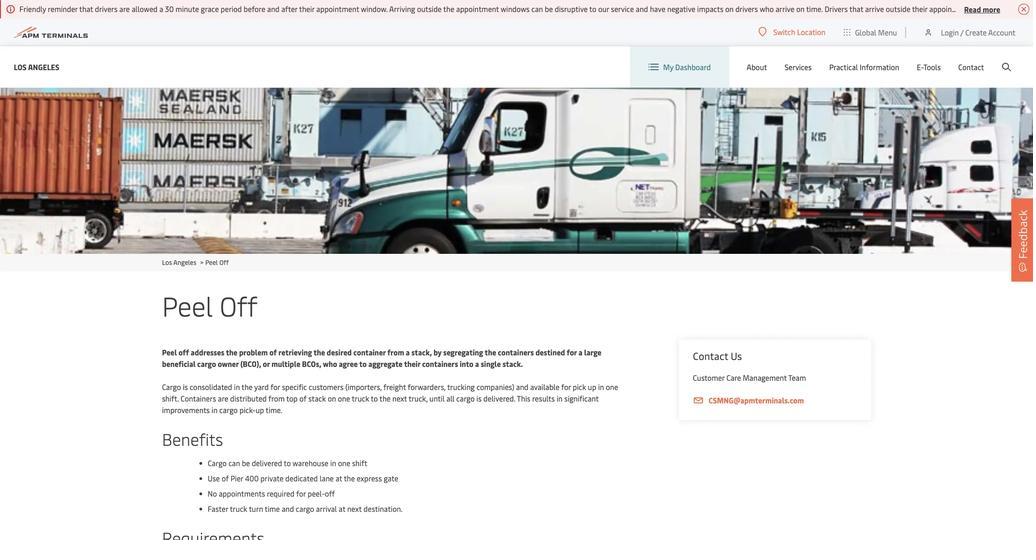 Task type: vqa. For each thing, say whether or not it's contained in the screenshot.
– within the APM Terminals Apapa – Ibdan rail connection opens for congestion-free business
no



Task type: describe. For each thing, give the bounding box(es) containing it.
team
[[789, 373, 807, 383]]

no appointments required for peel-off
[[208, 489, 335, 499]]

single
[[481, 359, 501, 369]]

friendly
[[19, 4, 46, 14]]

their inside peel off addresses the problem of retrieving the desired container from a stack, by segregating the containers destined for a large beneficial cargo owner (bco), or multiple bcos, who agree to aggregate their containers into a single stack.
[[404, 359, 421, 369]]

0 horizontal spatial of
[[222, 473, 229, 484]]

feedback
[[1016, 210, 1031, 259]]

la orange image
[[0, 88, 1034, 254]]

drivers
[[825, 4, 848, 14]]

for inside peel off addresses the problem of retrieving the desired container from a stack, by segregating the containers destined for a large beneficial cargo owner (bco), or multiple bcos, who agree to aggregate their containers into a single stack.
[[567, 347, 577, 357]]

retrieving
[[279, 347, 312, 357]]

los for los angeles
[[14, 62, 27, 72]]

cargo left pick-
[[219, 405, 238, 415]]

of inside peel off addresses the problem of retrieving the desired container from a stack, by segregating the containers destined for a large beneficial cargo owner (bco), or multiple bcos, who agree to aggregate their containers into a single stack.
[[270, 347, 277, 357]]

reminder
[[48, 4, 78, 14]]

in up distributed at the bottom of the page
[[234, 382, 240, 392]]

0 vertical spatial one
[[606, 382, 619, 392]]

practical information
[[830, 62, 900, 72]]

available
[[531, 382, 560, 392]]

e-tools button
[[917, 46, 941, 88]]

owner
[[218, 359, 239, 369]]

care
[[727, 373, 741, 383]]

use
[[208, 473, 220, 484]]

1 horizontal spatial up
[[588, 382, 597, 392]]

create
[[966, 27, 987, 37]]

to left our at top
[[590, 4, 597, 14]]

0 horizontal spatial are
[[119, 4, 130, 14]]

cargo is consolidated in the yard for specific customers (importers, freight forwarders, trucking companies) and available for pick up in one shift. containers are distributed from top of stack on one truck to the next truck, until all cargo is delivered. this results in significant improvements in cargo pick-up time.
[[162, 382, 619, 415]]

private
[[261, 473, 284, 484]]

distributed
[[230, 394, 267, 404]]

1 horizontal spatial can
[[532, 4, 543, 14]]

large
[[584, 347, 602, 357]]

e-tools
[[917, 62, 941, 72]]

cargo for cargo is consolidated in the yard for specific customers (importers, freight forwarders, trucking companies) and available for pick up in one shift. containers are distributed from top of stack on one truck to the next truck, until all cargo is delivered. this results in significant improvements in cargo pick-up time.
[[162, 382, 181, 392]]

cargo for cargo can be delivered to warehouse in one shift
[[208, 458, 227, 468]]

practical
[[830, 62, 858, 72]]

window
[[974, 4, 1000, 14]]

contact for contact
[[959, 62, 985, 72]]

practical information button
[[830, 46, 900, 88]]

peel-
[[308, 489, 325, 499]]

services button
[[785, 46, 812, 88]]

yard
[[254, 382, 269, 392]]

all
[[447, 394, 455, 404]]

shift
[[352, 458, 368, 468]]

peel for off
[[162, 287, 213, 324]]

close alert image
[[1019, 4, 1030, 15]]

next inside cargo is consolidated in the yard for specific customers (importers, freight forwarders, trucking companies) and available for pick up in one shift. containers are distributed from top of stack on one truck to the next truck, until all cargo is delivered. this results in significant improvements in cargo pick-up time.
[[393, 394, 407, 404]]

specific
[[282, 382, 307, 392]]

to right delivered
[[284, 458, 291, 468]]

segregating
[[444, 347, 483, 357]]

off inside peel off addresses the problem of retrieving the desired container from a stack, by segregating the containers destined for a large beneficial cargo owner (bco), or multiple bcos, who agree to aggregate their containers into a single stack.
[[179, 347, 189, 357]]

2 outside from the left
[[886, 4, 911, 14]]

los for los angeles > peel off
[[162, 258, 172, 267]]

truck,
[[409, 394, 428, 404]]

who inside peel off addresses the problem of retrieving the desired container from a stack, by segregating the containers destined for a large beneficial cargo owner (bco), or multiple bcos, who agree to aggregate their containers into a single stack.
[[323, 359, 337, 369]]

faster truck turn time and cargo arrival at next destination.
[[208, 504, 403, 514]]

in down containers
[[212, 405, 218, 415]]

destined
[[536, 347, 565, 357]]

management
[[743, 373, 787, 383]]

global
[[856, 27, 877, 37]]

for left pick at the right
[[562, 382, 571, 392]]

before
[[244, 4, 266, 14]]

(bco),
[[240, 359, 261, 369]]

disruptive
[[555, 4, 588, 14]]

cargo down trucking
[[457, 394, 475, 404]]

time. inside cargo is consolidated in the yard for specific customers (importers, freight forwarders, trucking companies) and available for pick up in one shift. containers are distributed from top of stack on one truck to the next truck, until all cargo is delivered. this results in significant improvements in cargo pick-up time.
[[266, 405, 283, 415]]

by
[[434, 347, 442, 357]]

agree
[[339, 359, 358, 369]]

warehouse
[[293, 458, 329, 468]]

services
[[785, 62, 812, 72]]

2 horizontal spatial their
[[913, 4, 928, 14]]

1 horizontal spatial los angeles link
[[162, 258, 196, 267]]

contact button
[[959, 46, 985, 88]]

stack,
[[412, 347, 432, 357]]

of inside cargo is consolidated in the yard for specific customers (importers, freight forwarders, trucking companies) and available for pick up in one shift. containers are distributed from top of stack on one truck to the next truck, until all cargo is delivered. this results in significant improvements in cargo pick-up time.
[[300, 394, 307, 404]]

period
[[221, 4, 242, 14]]

arrival
[[316, 504, 337, 514]]

e-
[[917, 62, 924, 72]]

for left peel-
[[296, 489, 306, 499]]

1 horizontal spatial off
[[325, 489, 335, 499]]

multiple
[[272, 359, 301, 369]]

dashboard
[[676, 62, 711, 72]]

cargo inside peel off addresses the problem of retrieving the desired container from a stack, by segregating the containers destined for a large beneficial cargo owner (bco), or multiple bcos, who agree to aggregate their containers into a single stack.
[[197, 359, 216, 369]]

this
[[517, 394, 531, 404]]

contact us
[[693, 349, 742, 363]]

no
[[208, 489, 217, 499]]

global menu
[[856, 27, 898, 37]]

2 that from the left
[[850, 4, 864, 14]]

0 horizontal spatial their
[[299, 4, 315, 14]]

minute
[[176, 4, 199, 14]]

1 horizontal spatial who
[[760, 4, 774, 14]]

our
[[599, 4, 610, 14]]

addresses
[[191, 347, 225, 357]]

a left large
[[579, 347, 583, 357]]

at for the
[[336, 473, 342, 484]]

0 vertical spatial peel
[[205, 258, 218, 267]]

grace
[[201, 4, 219, 14]]

customer
[[693, 373, 725, 383]]

0 horizontal spatial containers
[[422, 359, 458, 369]]

about
[[747, 62, 767, 72]]

friendly reminder that drivers are allowed a 30 minute grace period before and after their appointment window. arriving outside the appointment windows can be disruptive to our service and have negative impacts on drivers who arrive on time. drivers that arrive outside their appointment window will be tur
[[19, 4, 1034, 14]]

time
[[265, 504, 280, 514]]

cargo can be delivered to warehouse in one shift
[[208, 458, 368, 468]]

improvements
[[162, 405, 210, 415]]

a right "into"
[[475, 359, 479, 369]]

stack
[[308, 394, 326, 404]]

2 vertical spatial one
[[338, 458, 350, 468]]

1 drivers from the left
[[95, 4, 118, 14]]

1 outside from the left
[[417, 4, 442, 14]]

1 horizontal spatial be
[[545, 4, 553, 14]]

more
[[983, 4, 1001, 14]]

my dashboard
[[664, 62, 711, 72]]

to inside peel off addresses the problem of retrieving the desired container from a stack, by segregating the containers destined for a large beneficial cargo owner (bco), or multiple bcos, who agree to aggregate their containers into a single stack.
[[359, 359, 367, 369]]

1 arrive from the left
[[776, 4, 795, 14]]

faster
[[208, 504, 228, 514]]

peel off addresses the problem of retrieving the desired container from a stack, by segregating the containers destined for a large beneficial cargo owner (bco), or multiple bcos, who agree to aggregate their containers into a single stack.
[[162, 347, 602, 369]]

gate
[[384, 473, 399, 484]]

a left 30
[[159, 4, 163, 14]]

in right pick at the right
[[598, 382, 604, 392]]

read more
[[965, 4, 1001, 14]]

0 horizontal spatial truck
[[230, 504, 247, 514]]

0 horizontal spatial be
[[242, 458, 250, 468]]

2 arrive from the left
[[866, 4, 885, 14]]

after
[[281, 4, 298, 14]]

windows
[[501, 4, 530, 14]]

required
[[267, 489, 295, 499]]



Task type: locate. For each thing, give the bounding box(es) containing it.
1 horizontal spatial los
[[162, 258, 172, 267]]

delivered
[[252, 458, 282, 468]]

on down customers
[[328, 394, 336, 404]]

angeles for los angeles > peel off
[[173, 258, 196, 267]]

1 horizontal spatial that
[[850, 4, 864, 14]]

1 vertical spatial one
[[338, 394, 350, 404]]

be
[[545, 4, 553, 14], [1015, 4, 1023, 14], [242, 458, 250, 468]]

in up lane
[[330, 458, 336, 468]]

can up pier
[[229, 458, 240, 468]]

at right arrival
[[339, 504, 346, 514]]

next right arrival
[[347, 504, 362, 514]]

at for next
[[339, 504, 346, 514]]

cargo
[[197, 359, 216, 369], [457, 394, 475, 404], [219, 405, 238, 415], [296, 504, 314, 514]]

1 horizontal spatial appointment
[[456, 4, 499, 14]]

1 vertical spatial at
[[339, 504, 346, 514]]

arrive up switch
[[776, 4, 795, 14]]

lane
[[320, 473, 334, 484]]

pier
[[231, 473, 243, 484]]

appointment up "login"
[[930, 4, 973, 14]]

freight
[[384, 382, 406, 392]]

of right top
[[300, 394, 307, 404]]

1 vertical spatial angeles
[[173, 258, 196, 267]]

1 vertical spatial containers
[[422, 359, 458, 369]]

contact up customer
[[693, 349, 729, 363]]

1 appointment from the left
[[317, 4, 359, 14]]

desired
[[327, 347, 352, 357]]

0 vertical spatial containers
[[498, 347, 534, 357]]

stack.
[[503, 359, 523, 369]]

and right time
[[282, 504, 294, 514]]

cargo inside cargo is consolidated in the yard for specific customers (importers, freight forwarders, trucking companies) and available for pick up in one shift. containers are distributed from top of stack on one truck to the next truck, until all cargo is delivered. this results in significant improvements in cargo pick-up time.
[[162, 382, 181, 392]]

companies)
[[477, 382, 515, 392]]

0 vertical spatial time.
[[807, 4, 823, 14]]

trucking
[[448, 382, 475, 392]]

customer care management team
[[693, 373, 807, 383]]

and inside cargo is consolidated in the yard for specific customers (importers, freight forwarders, trucking companies) and available for pick up in one shift. containers are distributed from top of stack on one truck to the next truck, until all cargo is delivered. this results in significant improvements in cargo pick-up time.
[[516, 382, 529, 392]]

drivers
[[95, 4, 118, 14], [736, 4, 758, 14]]

0 horizontal spatial from
[[269, 394, 285, 404]]

window.
[[361, 4, 388, 14]]

2 vertical spatial peel
[[162, 347, 177, 357]]

containers
[[181, 394, 216, 404]]

who
[[760, 4, 774, 14], [323, 359, 337, 369]]

for
[[567, 347, 577, 357], [271, 382, 280, 392], [562, 382, 571, 392], [296, 489, 306, 499]]

to inside cargo is consolidated in the yard for specific customers (importers, freight forwarders, trucking companies) and available for pick up in one shift. containers are distributed from top of stack on one truck to the next truck, until all cargo is delivered. this results in significant improvements in cargo pick-up time.
[[371, 394, 378, 404]]

0 horizontal spatial los
[[14, 62, 27, 72]]

0 vertical spatial los angeles link
[[14, 61, 59, 73]]

1 vertical spatial off
[[220, 287, 257, 324]]

about button
[[747, 46, 767, 88]]

be left disruptive
[[545, 4, 553, 14]]

0 horizontal spatial drivers
[[95, 4, 118, 14]]

for left large
[[567, 347, 577, 357]]

0 horizontal spatial los angeles link
[[14, 61, 59, 73]]

turn
[[249, 504, 263, 514]]

1 horizontal spatial contact
[[959, 62, 985, 72]]

results
[[533, 394, 555, 404]]

1 vertical spatial los
[[162, 258, 172, 267]]

1 vertical spatial time.
[[266, 405, 283, 415]]

0 horizontal spatial time.
[[266, 405, 283, 415]]

1 vertical spatial los angeles link
[[162, 258, 196, 267]]

arrive
[[776, 4, 795, 14], [866, 4, 885, 14]]

cargo up the use
[[208, 458, 227, 468]]

cargo down addresses
[[197, 359, 216, 369]]

outside up menu
[[886, 4, 911, 14]]

2 drivers from the left
[[736, 4, 758, 14]]

allowed
[[132, 4, 158, 14]]

1 horizontal spatial of
[[270, 347, 277, 357]]

2 off from the top
[[220, 287, 257, 324]]

for right yard
[[271, 382, 280, 392]]

my dashboard button
[[649, 46, 711, 88]]

0 horizontal spatial cargo
[[162, 382, 181, 392]]

appointments
[[219, 489, 265, 499]]

1 horizontal spatial containers
[[498, 347, 534, 357]]

appointment left windows
[[456, 4, 499, 14]]

0 vertical spatial of
[[270, 347, 277, 357]]

containers down by
[[422, 359, 458, 369]]

up right pick at the right
[[588, 382, 597, 392]]

angeles
[[28, 62, 59, 72], [173, 258, 196, 267]]

container
[[354, 347, 386, 357]]

/
[[961, 27, 964, 37]]

0 vertical spatial off
[[179, 347, 189, 357]]

0 horizontal spatial that
[[79, 4, 93, 14]]

use of pier 400 private dedicated lane at the express gate
[[208, 473, 399, 484]]

is up containers
[[183, 382, 188, 392]]

outside right arriving at the left
[[417, 4, 442, 14]]

1 vertical spatial truck
[[230, 504, 247, 514]]

that right drivers
[[850, 4, 864, 14]]

into
[[460, 359, 474, 369]]

login / create account
[[941, 27, 1016, 37]]

switch
[[774, 27, 796, 37]]

1 horizontal spatial cargo
[[208, 458, 227, 468]]

0 vertical spatial truck
[[352, 394, 369, 404]]

have
[[650, 4, 666, 14]]

one left shift
[[338, 458, 350, 468]]

from left top
[[269, 394, 285, 404]]

appointment left "window."
[[317, 4, 359, 14]]

who up switch
[[760, 4, 774, 14]]

truck down (importers, at the left of the page
[[352, 394, 369, 404]]

0 vertical spatial los
[[14, 62, 27, 72]]

0 vertical spatial from
[[388, 347, 404, 357]]

0 horizontal spatial can
[[229, 458, 240, 468]]

0 horizontal spatial appointment
[[317, 4, 359, 14]]

at
[[336, 473, 342, 484], [339, 504, 346, 514]]

and up this
[[516, 382, 529, 392]]

0 horizontal spatial off
[[179, 347, 189, 357]]

or
[[263, 359, 270, 369]]

impacts
[[698, 4, 724, 14]]

1 horizontal spatial their
[[404, 359, 421, 369]]

is down companies)
[[477, 394, 482, 404]]

customers
[[309, 382, 344, 392]]

express
[[357, 473, 382, 484]]

read more button
[[965, 3, 1001, 15]]

1 horizontal spatial truck
[[352, 394, 369, 404]]

angeles for los angeles
[[28, 62, 59, 72]]

is
[[183, 382, 188, 392], [477, 394, 482, 404]]

1 horizontal spatial next
[[393, 394, 407, 404]]

0 vertical spatial angeles
[[28, 62, 59, 72]]

2 appointment from the left
[[456, 4, 499, 14]]

0 vertical spatial contact
[[959, 62, 985, 72]]

on
[[726, 4, 734, 14], [797, 4, 805, 14], [328, 394, 336, 404]]

1 horizontal spatial from
[[388, 347, 404, 357]]

that right the reminder
[[79, 4, 93, 14]]

0 horizontal spatial outside
[[417, 4, 442, 14]]

be left tur
[[1015, 4, 1023, 14]]

up down distributed at the bottom of the page
[[256, 405, 264, 415]]

1 vertical spatial off
[[325, 489, 335, 499]]

drivers right "impacts"
[[736, 4, 758, 14]]

containers up stack.
[[498, 347, 534, 357]]

can
[[532, 4, 543, 14], [229, 458, 240, 468]]

0 vertical spatial cargo
[[162, 382, 181, 392]]

and left "after"
[[267, 4, 280, 14]]

1 vertical spatial cargo
[[208, 458, 227, 468]]

2 horizontal spatial be
[[1015, 4, 1023, 14]]

0 horizontal spatial up
[[256, 405, 264, 415]]

arriving
[[389, 4, 415, 14]]

of right the use
[[222, 473, 229, 484]]

1 horizontal spatial outside
[[886, 4, 911, 14]]

from up aggregate
[[388, 347, 404, 357]]

from inside cargo is consolidated in the yard for specific customers (importers, freight forwarders, trucking companies) and available for pick up in one shift. containers are distributed from top of stack on one truck to the next truck, until all cargo is delivered. this results in significant improvements in cargo pick-up time.
[[269, 394, 285, 404]]

0 horizontal spatial contact
[[693, 349, 729, 363]]

time. left drivers
[[807, 4, 823, 14]]

off up beneficial
[[179, 347, 189, 357]]

los angeles link
[[14, 61, 59, 73], [162, 258, 196, 267]]

problem
[[239, 347, 268, 357]]

1 vertical spatial are
[[218, 394, 228, 404]]

can right windows
[[532, 4, 543, 14]]

0 vertical spatial off
[[220, 258, 229, 267]]

delivered.
[[484, 394, 516, 404]]

switch location
[[774, 27, 826, 37]]

0 vertical spatial next
[[393, 394, 407, 404]]

1 vertical spatial up
[[256, 405, 264, 415]]

1 horizontal spatial drivers
[[736, 4, 758, 14]]

1 vertical spatial peel
[[162, 287, 213, 324]]

next
[[393, 394, 407, 404], [347, 504, 362, 514]]

1 horizontal spatial time.
[[807, 4, 823, 14]]

0 horizontal spatial who
[[323, 359, 337, 369]]

2 horizontal spatial appointment
[[930, 4, 973, 14]]

1 vertical spatial can
[[229, 458, 240, 468]]

on inside cargo is consolidated in the yard for specific customers (importers, freight forwarders, trucking companies) and available for pick up in one shift. containers are distributed from top of stack on one truck to the next truck, until all cargo is delivered. this results in significant improvements in cargo pick-up time.
[[328, 394, 336, 404]]

off down lane
[[325, 489, 335, 499]]

peel right > at left
[[205, 258, 218, 267]]

peel up beneficial
[[162, 347, 177, 357]]

to down container
[[359, 359, 367, 369]]

forwarders,
[[408, 382, 446, 392]]

0 horizontal spatial angeles
[[28, 62, 59, 72]]

0 vertical spatial is
[[183, 382, 188, 392]]

and left have
[[636, 4, 648, 14]]

csmng@apmterminals.com
[[709, 395, 804, 406]]

peel off
[[162, 287, 257, 324]]

one
[[606, 382, 619, 392], [338, 394, 350, 404], [338, 458, 350, 468]]

1 vertical spatial from
[[269, 394, 285, 404]]

at right lane
[[336, 473, 342, 484]]

0 horizontal spatial on
[[328, 394, 336, 404]]

off
[[179, 347, 189, 357], [325, 489, 335, 499]]

1 vertical spatial contact
[[693, 349, 729, 363]]

1 horizontal spatial is
[[477, 394, 482, 404]]

1 vertical spatial who
[[323, 359, 337, 369]]

0 horizontal spatial arrive
[[776, 4, 795, 14]]

are down consolidated in the bottom left of the page
[[218, 394, 228, 404]]

significant
[[565, 394, 599, 404]]

0 vertical spatial can
[[532, 4, 543, 14]]

bcos,
[[302, 359, 321, 369]]

time. down yard
[[266, 405, 283, 415]]

information
[[860, 62, 900, 72]]

30
[[165, 4, 174, 14]]

0 vertical spatial who
[[760, 4, 774, 14]]

1 vertical spatial is
[[477, 394, 482, 404]]

peel inside peel off addresses the problem of retrieving the desired container from a stack, by segregating the containers destined for a large beneficial cargo owner (bco), or multiple bcos, who agree to aggregate their containers into a single stack.
[[162, 347, 177, 357]]

arrive up global menu at the right top
[[866, 4, 885, 14]]

1 horizontal spatial angeles
[[173, 258, 196, 267]]

2 horizontal spatial on
[[797, 4, 805, 14]]

peel down los angeles > peel off
[[162, 287, 213, 324]]

contact down login / create account link
[[959, 62, 985, 72]]

one down customers
[[338, 394, 350, 404]]

a left stack,
[[406, 347, 410, 357]]

1 off from the top
[[220, 258, 229, 267]]

negative
[[668, 4, 696, 14]]

tools
[[924, 62, 941, 72]]

from inside peel off addresses the problem of retrieving the desired container from a stack, by segregating the containers destined for a large beneficial cargo owner (bco), or multiple bcos, who agree to aggregate their containers into a single stack.
[[388, 347, 404, 357]]

read
[[965, 4, 982, 14]]

2 horizontal spatial of
[[300, 394, 307, 404]]

truck down the appointments
[[230, 504, 247, 514]]

0 horizontal spatial next
[[347, 504, 362, 514]]

0 horizontal spatial is
[[183, 382, 188, 392]]

peel for off
[[162, 347, 177, 357]]

1 that from the left
[[79, 4, 93, 14]]

aggregate
[[369, 359, 403, 369]]

cargo up shift.
[[162, 382, 181, 392]]

pick-
[[240, 405, 256, 415]]

on up "switch location"
[[797, 4, 805, 14]]

who down desired
[[323, 359, 337, 369]]

3 appointment from the left
[[930, 4, 973, 14]]

next down freight
[[393, 394, 407, 404]]

2 vertical spatial of
[[222, 473, 229, 484]]

truck inside cargo is consolidated in the yard for specific customers (importers, freight forwarders, trucking companies) and available for pick up in one shift. containers are distributed from top of stack on one truck to the next truck, until all cargo is delivered. this results in significant improvements in cargo pick-up time.
[[352, 394, 369, 404]]

drivers left allowed
[[95, 4, 118, 14]]

1 vertical spatial next
[[347, 504, 362, 514]]

are left allowed
[[119, 4, 130, 14]]

0 vertical spatial are
[[119, 4, 130, 14]]

1 vertical spatial of
[[300, 394, 307, 404]]

be up 400
[[242, 458, 250, 468]]

1 horizontal spatial arrive
[[866, 4, 885, 14]]

cargo down peel-
[[296, 504, 314, 514]]

contact for contact us
[[693, 349, 729, 363]]

my
[[664, 62, 674, 72]]

will
[[1002, 4, 1013, 14]]

login / create account link
[[924, 18, 1016, 46]]

on right "impacts"
[[726, 4, 734, 14]]

of up or
[[270, 347, 277, 357]]

0 vertical spatial at
[[336, 473, 342, 484]]

shift.
[[162, 394, 179, 404]]

1 horizontal spatial on
[[726, 4, 734, 14]]

to down (importers, at the left of the page
[[371, 394, 378, 404]]

los
[[14, 62, 27, 72], [162, 258, 172, 267]]

in right results
[[557, 394, 563, 404]]

are inside cargo is consolidated in the yard for specific customers (importers, freight forwarders, trucking companies) and available for pick up in one shift. containers are distributed from top of stack on one truck to the next truck, until all cargo is delivered. this results in significant improvements in cargo pick-up time.
[[218, 394, 228, 404]]

one right pick at the right
[[606, 382, 619, 392]]

benefits
[[162, 428, 223, 450]]

400
[[245, 473, 259, 484]]

top
[[286, 394, 298, 404]]

1 horizontal spatial are
[[218, 394, 228, 404]]

global menu button
[[835, 18, 907, 46]]

beneficial
[[162, 359, 196, 369]]

feedback button
[[1012, 199, 1034, 282]]

0 vertical spatial up
[[588, 382, 597, 392]]



